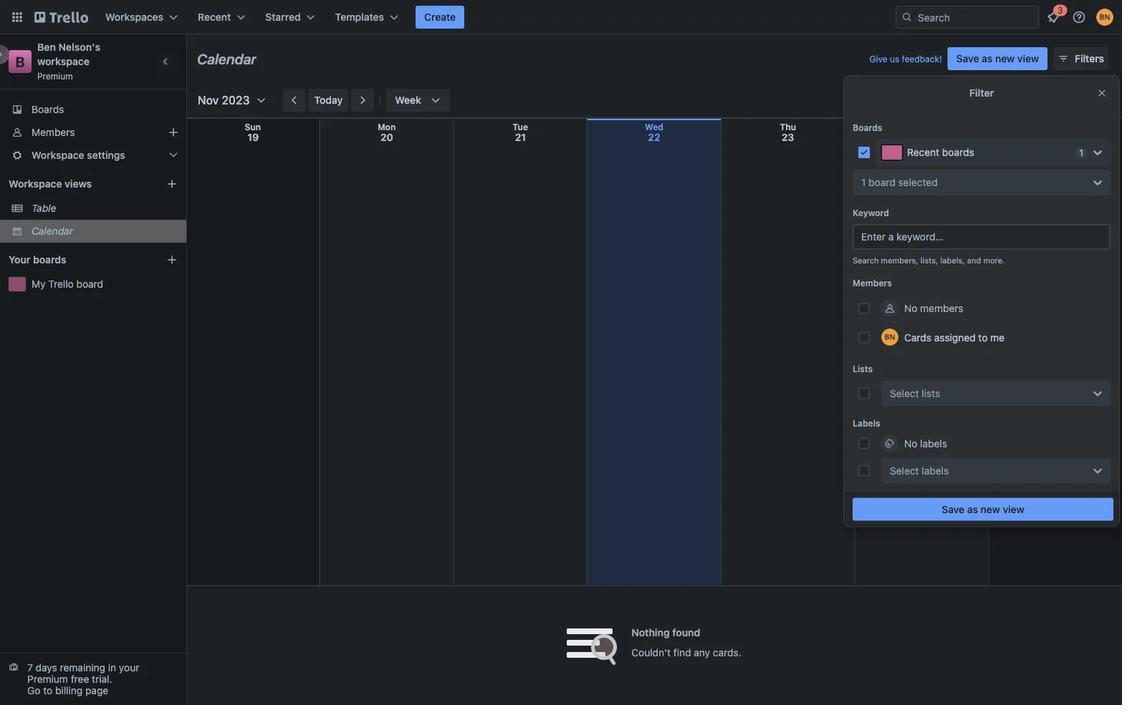 Task type: describe. For each thing, give the bounding box(es) containing it.
no for no members
[[904, 303, 918, 315]]

0 vertical spatial to
[[978, 332, 988, 343]]

nov 2023 button
[[192, 89, 267, 112]]

Search field
[[913, 6, 1038, 28]]

your
[[119, 663, 139, 674]]

0 vertical spatial save as new view button
[[948, 47, 1048, 70]]

free
[[71, 674, 89, 686]]

lists,
[[921, 256, 938, 266]]

7 days remaining in your premium free trial. go to billing page
[[27, 663, 139, 697]]

select labels
[[890, 465, 949, 477]]

create button
[[416, 6, 464, 29]]

go
[[27, 685, 40, 697]]

create
[[424, 11, 456, 23]]

give us feedback!
[[870, 54, 942, 64]]

week button
[[386, 89, 450, 112]]

views
[[65, 178, 92, 190]]

your
[[9, 254, 30, 266]]

today
[[314, 94, 343, 106]]

found
[[672, 627, 700, 639]]

lists
[[853, 364, 873, 374]]

members inside members link
[[32, 126, 75, 138]]

filters button
[[1053, 47, 1109, 70]]

my trello board link
[[32, 277, 178, 292]]

week
[[395, 94, 421, 106]]

nothing found
[[632, 627, 700, 639]]

members,
[[881, 256, 918, 266]]

trial.
[[92, 674, 112, 686]]

filters
[[1075, 53, 1104, 64]]

24
[[915, 131, 928, 143]]

wed
[[645, 122, 664, 132]]

19
[[247, 131, 259, 143]]

primary element
[[0, 0, 1122, 34]]

recent boards
[[907, 147, 974, 158]]

trello
[[48, 278, 74, 290]]

calendar link
[[32, 224, 178, 239]]

templates button
[[327, 6, 407, 29]]

boards for recent boards
[[942, 147, 974, 158]]

premium inside "7 days remaining in your premium free trial. go to billing page"
[[27, 674, 68, 686]]

calendar inside calendar link
[[32, 225, 73, 237]]

any
[[694, 647, 710, 659]]

me
[[990, 332, 1005, 343]]

cards assigned to me
[[904, 332, 1005, 343]]

0 vertical spatial save as new view
[[956, 53, 1039, 64]]

select for select lists
[[890, 388, 919, 400]]

remaining
[[60, 663, 105, 674]]

1 vertical spatial board
[[76, 278, 103, 290]]

1 for 1 board selected
[[861, 177, 866, 188]]

b link
[[9, 50, 32, 73]]

21
[[515, 131, 526, 143]]

more.
[[983, 256, 1005, 266]]

2023
[[222, 94, 250, 107]]

1 vertical spatial ben nelson (bennelson96) image
[[881, 329, 899, 346]]

lists
[[922, 388, 940, 400]]

give
[[870, 54, 888, 64]]

no members
[[904, 303, 964, 315]]

25
[[1049, 131, 1062, 143]]

your boards with 1 items element
[[9, 252, 145, 269]]

select for select labels
[[890, 465, 919, 477]]

ben nelson's workspace link
[[37, 41, 103, 67]]

give us feedback! link
[[870, 54, 942, 64]]

mon
[[378, 122, 396, 132]]

1 for 1
[[1080, 148, 1084, 158]]

cards.
[[713, 647, 742, 659]]

1 vertical spatial view
[[1003, 504, 1025, 516]]

labels for select labels
[[922, 465, 949, 477]]

Calendar text field
[[197, 45, 257, 72]]

sun
[[245, 122, 261, 132]]

workspaces
[[105, 11, 163, 23]]

22
[[648, 131, 660, 143]]

workspace
[[37, 56, 90, 67]]

labels for no labels
[[920, 438, 947, 450]]

Enter a keyword… text field
[[853, 224, 1111, 250]]

nelson's
[[58, 41, 100, 53]]

days
[[36, 663, 57, 674]]

members link
[[0, 121, 186, 144]]

your boards
[[9, 254, 66, 266]]

premium inside ben nelson's workspace premium
[[37, 71, 73, 81]]

search members, lists, labels, and more.
[[853, 256, 1005, 266]]

table link
[[32, 201, 178, 216]]

3 notifications image
[[1045, 9, 1062, 26]]

assigned
[[934, 332, 976, 343]]

couldn't
[[632, 647, 671, 659]]

recent button
[[189, 6, 254, 29]]

no labels
[[904, 438, 947, 450]]



Task type: locate. For each thing, give the bounding box(es) containing it.
1 vertical spatial save as new view
[[942, 504, 1025, 516]]

1 vertical spatial save
[[942, 504, 965, 516]]

cards
[[904, 332, 932, 343]]

boards down filter
[[942, 147, 974, 158]]

nov
[[198, 94, 219, 107]]

select
[[890, 388, 919, 400], [890, 465, 919, 477]]

1 horizontal spatial boards
[[853, 123, 882, 133]]

0 vertical spatial workspace
[[32, 149, 84, 161]]

calendar down recent dropdown button
[[197, 50, 257, 67]]

no for no labels
[[904, 438, 918, 450]]

0 vertical spatial labels
[[920, 438, 947, 450]]

0 vertical spatial members
[[32, 126, 75, 138]]

couldn't find any cards.
[[632, 647, 742, 659]]

select down the "no labels"
[[890, 465, 919, 477]]

workspaces button
[[97, 6, 186, 29]]

boards left 24
[[853, 123, 882, 133]]

1 horizontal spatial to
[[978, 332, 988, 343]]

workspace settings button
[[0, 144, 186, 167]]

workspace for workspace views
[[9, 178, 62, 190]]

in
[[108, 663, 116, 674]]

labels
[[920, 438, 947, 450], [922, 465, 949, 477]]

members down search
[[853, 278, 892, 288]]

1 horizontal spatial calendar
[[197, 50, 257, 67]]

1 horizontal spatial ben nelson (bennelson96) image
[[1096, 9, 1114, 26]]

page
[[85, 685, 108, 697]]

0 horizontal spatial members
[[32, 126, 75, 138]]

1 vertical spatial as
[[967, 504, 978, 516]]

ben
[[37, 41, 56, 53]]

save
[[956, 53, 979, 64], [942, 504, 965, 516]]

1 vertical spatial to
[[43, 685, 52, 697]]

0 horizontal spatial recent
[[198, 11, 231, 23]]

0 vertical spatial ben nelson (bennelson96) image
[[1096, 9, 1114, 26]]

create a view image
[[166, 178, 178, 190]]

0 horizontal spatial as
[[967, 504, 978, 516]]

back to home image
[[34, 6, 88, 29]]

labels down the "no labels"
[[922, 465, 949, 477]]

0 horizontal spatial calendar
[[32, 225, 73, 237]]

starred button
[[257, 6, 324, 29]]

open information menu image
[[1072, 10, 1086, 24]]

recent up "calendar" text field
[[198, 11, 231, 23]]

1
[[1080, 148, 1084, 158], [861, 177, 866, 188]]

save as new view
[[956, 53, 1039, 64], [942, 504, 1025, 516]]

recent for recent boards
[[907, 147, 940, 158]]

1 vertical spatial boards
[[853, 123, 882, 133]]

search image
[[901, 11, 913, 23]]

recent down 24
[[907, 147, 940, 158]]

billing
[[55, 685, 83, 697]]

members
[[920, 303, 964, 315]]

members up workspace settings
[[32, 126, 75, 138]]

1 horizontal spatial members
[[853, 278, 892, 288]]

and
[[967, 256, 981, 266]]

today button
[[309, 89, 348, 112]]

calendar down table
[[32, 225, 73, 237]]

0 vertical spatial recent
[[198, 11, 231, 23]]

0 horizontal spatial board
[[76, 278, 103, 290]]

nothing found image
[[567, 629, 617, 666]]

0 horizontal spatial boards
[[32, 104, 64, 115]]

feedback!
[[902, 54, 942, 64]]

filter
[[969, 87, 994, 99]]

1 vertical spatial boards
[[33, 254, 66, 266]]

0 vertical spatial new
[[995, 53, 1015, 64]]

recent inside dropdown button
[[198, 11, 231, 23]]

workspace
[[32, 149, 84, 161], [9, 178, 62, 190]]

board down your boards with 1 items element
[[76, 278, 103, 290]]

workspace settings
[[32, 149, 125, 161]]

to inside "7 days remaining in your premium free trial. go to billing page"
[[43, 685, 52, 697]]

7
[[27, 663, 33, 674]]

1 vertical spatial members
[[853, 278, 892, 288]]

1 vertical spatial no
[[904, 438, 918, 450]]

ben nelson (bennelson96) image right open information menu image
[[1096, 9, 1114, 26]]

go to billing page link
[[27, 685, 108, 697]]

0 vertical spatial select
[[890, 388, 919, 400]]

ben nelson (bennelson96) image left cards
[[881, 329, 899, 346]]

recent
[[198, 11, 231, 23], [907, 147, 940, 158]]

0 vertical spatial board
[[869, 177, 896, 188]]

workspace navigation collapse icon image
[[156, 52, 176, 72]]

starred
[[265, 11, 301, 23]]

workspace inside workspace settings dropdown button
[[32, 149, 84, 161]]

0 horizontal spatial 1
[[861, 177, 866, 188]]

1 select from the top
[[890, 388, 919, 400]]

selected
[[898, 177, 938, 188]]

1 vertical spatial select
[[890, 465, 919, 477]]

calendar
[[197, 50, 257, 67], [32, 225, 73, 237]]

boards link
[[0, 98, 186, 121]]

templates
[[335, 11, 384, 23]]

0 vertical spatial calendar
[[197, 50, 257, 67]]

search
[[853, 256, 879, 266]]

table
[[32, 202, 56, 214]]

0 horizontal spatial ben nelson (bennelson96) image
[[881, 329, 899, 346]]

settings
[[87, 149, 125, 161]]

save as new view button
[[948, 47, 1048, 70], [853, 498, 1114, 521]]

1 horizontal spatial boards
[[942, 147, 974, 158]]

nothing
[[632, 627, 670, 639]]

new
[[995, 53, 1015, 64], [981, 504, 1000, 516]]

1 no from the top
[[904, 303, 918, 315]]

2 no from the top
[[904, 438, 918, 450]]

nov 2023
[[198, 94, 250, 107]]

0 vertical spatial boards
[[942, 147, 974, 158]]

2 select from the top
[[890, 465, 919, 477]]

to right the "go"
[[43, 685, 52, 697]]

0 horizontal spatial to
[[43, 685, 52, 697]]

save up filter
[[956, 53, 979, 64]]

1 horizontal spatial as
[[982, 53, 993, 64]]

workspace views
[[9, 178, 92, 190]]

0 vertical spatial 1
[[1080, 148, 1084, 158]]

0 vertical spatial boards
[[32, 104, 64, 115]]

recent for recent
[[198, 11, 231, 23]]

boards for your boards
[[33, 254, 66, 266]]

us
[[890, 54, 899, 64]]

labels,
[[941, 256, 965, 266]]

1 vertical spatial labels
[[922, 465, 949, 477]]

0 vertical spatial as
[[982, 53, 993, 64]]

1 vertical spatial workspace
[[9, 178, 62, 190]]

1 vertical spatial 1
[[861, 177, 866, 188]]

no up select labels
[[904, 438, 918, 450]]

members
[[32, 126, 75, 138], [853, 278, 892, 288]]

select left lists
[[890, 388, 919, 400]]

23
[[782, 131, 794, 143]]

boards up my
[[33, 254, 66, 266]]

20
[[380, 131, 393, 143]]

save down select labels
[[942, 504, 965, 516]]

to
[[978, 332, 988, 343], [43, 685, 52, 697]]

1 horizontal spatial recent
[[907, 147, 940, 158]]

view
[[1018, 53, 1039, 64], [1003, 504, 1025, 516]]

labels
[[853, 419, 880, 429]]

find
[[673, 647, 691, 659]]

1 vertical spatial new
[[981, 504, 1000, 516]]

ben nelson's workspace premium
[[37, 41, 103, 81]]

b
[[15, 53, 25, 70]]

ben nelson (bennelson96) image
[[1096, 9, 1114, 26], [881, 329, 899, 346]]

close popover image
[[1096, 87, 1108, 99]]

no up cards
[[904, 303, 918, 315]]

to left me
[[978, 332, 988, 343]]

1 vertical spatial calendar
[[32, 225, 73, 237]]

my
[[32, 278, 46, 290]]

thu
[[780, 122, 796, 132]]

board up keyword
[[869, 177, 896, 188]]

boards down workspace
[[32, 104, 64, 115]]

1 vertical spatial recent
[[907, 147, 940, 158]]

1 vertical spatial save as new view button
[[853, 498, 1114, 521]]

1 board selected
[[861, 177, 938, 188]]

labels up select labels
[[920, 438, 947, 450]]

1 horizontal spatial board
[[869, 177, 896, 188]]

boards
[[32, 104, 64, 115], [853, 123, 882, 133]]

workspace up workspace views
[[32, 149, 84, 161]]

1 vertical spatial premium
[[27, 674, 68, 686]]

0 vertical spatial no
[[904, 303, 918, 315]]

my trello board
[[32, 278, 103, 290]]

workspace for workspace settings
[[32, 149, 84, 161]]

0 vertical spatial premium
[[37, 71, 73, 81]]

tue
[[513, 122, 528, 132]]

0 horizontal spatial boards
[[33, 254, 66, 266]]

0 vertical spatial save
[[956, 53, 979, 64]]

select lists
[[890, 388, 940, 400]]

workspace up table
[[9, 178, 62, 190]]

keyword
[[853, 208, 889, 218]]

0 vertical spatial view
[[1018, 53, 1039, 64]]

add board image
[[166, 254, 178, 266]]

1 horizontal spatial 1
[[1080, 148, 1084, 158]]



Task type: vqa. For each thing, say whether or not it's contained in the screenshot.
Ben Nelson (bennelson96) icon
yes



